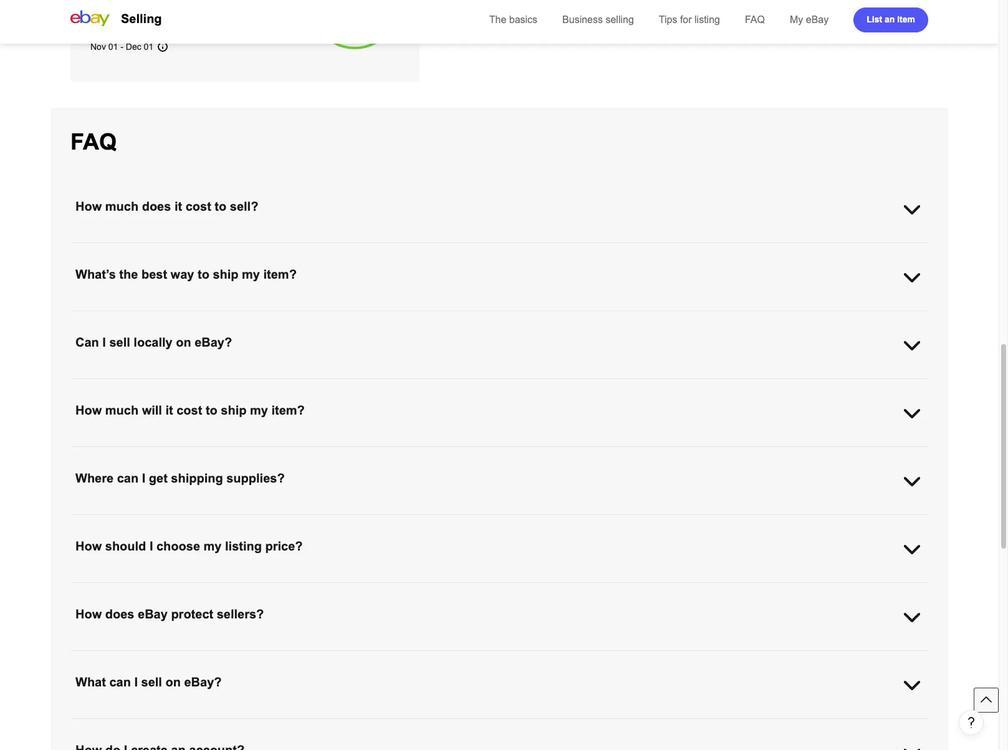 Task type: vqa. For each thing, say whether or not it's contained in the screenshot.
4cornerssportscards
no



Task type: describe. For each thing, give the bounding box(es) containing it.
faq link
[[746, 14, 766, 25]]

to up option
[[206, 404, 218, 417]]

on right the based
[[361, 584, 370, 594]]

you can choose the shipping option that offers the greatest value and convenience for you. learn more about shipping .
[[85, 448, 545, 458]]

how
[[637, 584, 653, 594]]

unused
[[334, 720, 363, 730]]

tips for listing link
[[659, 14, 721, 25]]

how for how much will it cost to ship my item?
[[75, 404, 102, 417]]

create
[[195, 596, 219, 606]]

my
[[791, 14, 804, 25]]

most
[[101, 584, 120, 594]]

convenience
[[355, 448, 405, 458]]

1 horizontal spatial that
[[523, 720, 537, 730]]

provide
[[178, 584, 207, 594]]

to right the way
[[198, 268, 210, 281]]

price inside pay no insertion fees for 200 auction-style or fixed price listings. learn more
[[90, 8, 109, 18]]

how does ebay protect sellers?
[[75, 608, 264, 621]]

auctions
[[151, 596, 183, 606]]

1 vertical spatial your
[[409, 720, 426, 730]]

how for how should i choose my listing price?
[[75, 540, 102, 553]]

we
[[456, 720, 469, 730]]

homemade
[[221, 720, 264, 730]]

business
[[563, 14, 603, 25]]

learn inside pay no insertion fees for 200 auction-style or fixed price listings. learn more
[[90, 21, 113, 31]]

price right items. in the bottom of the page
[[517, 584, 536, 594]]

the basics
[[490, 14, 538, 25]]

2 items from the left
[[500, 720, 521, 730]]

0 vertical spatial item?
[[264, 268, 297, 281]]

2 horizontal spatial the
[[267, 448, 279, 458]]

2 01 from the left
[[144, 42, 154, 52]]

ebay? for can i sell locally on ebay?
[[195, 336, 232, 349]]

what can i sell on ebay?
[[75, 676, 222, 689]]

value
[[315, 448, 336, 458]]

it for does
[[175, 200, 182, 213]]

recommendation
[[238, 584, 303, 594]]

about
[[486, 448, 508, 458]]

you.
[[420, 448, 436, 458]]

an
[[885, 14, 896, 24]]

sellers?
[[217, 608, 264, 621]]

1 vertical spatial my
[[250, 404, 268, 417]]

pay
[[90, 0, 106, 6]]

cost for does
[[186, 200, 211, 213]]

i for get
[[142, 472, 146, 485]]

what's
[[75, 268, 116, 281]]

0 vertical spatial listing
[[695, 14, 721, 25]]

property.
[[704, 720, 737, 730]]

can for what can i sell on ebay?
[[109, 676, 131, 689]]

1 01 from the left
[[108, 42, 118, 52]]

prefer
[[671, 584, 694, 594]]

best
[[142, 268, 167, 281]]

sell inside for most items, we can provide a price recommendation for you based on recently sold, similar items. how you price your item can depend on how you prefer to sell it—auction or buy it now. choose a lower starting price for auctions to create more interest.
[[706, 584, 720, 594]]

2 a from the left
[[856, 584, 861, 594]]

tips for listing
[[659, 14, 721, 25]]

shipping right about
[[510, 448, 542, 458]]

1 horizontal spatial choose
[[157, 540, 200, 553]]

business selling link
[[563, 14, 634, 25]]

can up auctions
[[162, 584, 176, 594]]

on up "anything,"
[[166, 676, 181, 689]]

what
[[75, 676, 106, 689]]

insertion
[[120, 0, 153, 6]]

the basics link
[[490, 14, 538, 25]]

interest.
[[244, 596, 275, 606]]

listings.
[[112, 8, 141, 18]]

how should i choose my listing price?
[[75, 540, 303, 553]]

i for sell
[[134, 676, 138, 689]]

for right the 'tips'
[[681, 14, 692, 25]]

my ebay link
[[791, 14, 829, 25]]

anything,
[[163, 720, 198, 730]]

fixed
[[266, 0, 284, 6]]

basics
[[510, 14, 538, 25]]

choose
[[823, 584, 854, 594]]

list an item link
[[854, 7, 929, 32]]

0 vertical spatial does
[[142, 200, 171, 213]]

more inside for most items, we can provide a price recommendation for you based on recently sold, similar items. how you price your item can depend on how you prefer to sell it—auction or buy it now. choose a lower starting price for auctions to create more interest.
[[222, 596, 242, 606]]

restrict
[[471, 720, 497, 730]]

the
[[490, 14, 507, 25]]

on left "how"
[[624, 584, 634, 594]]

2 vertical spatial my
[[204, 540, 222, 553]]

protect
[[171, 608, 213, 621]]

1 horizontal spatial ebay
[[807, 14, 829, 25]]

items,
[[122, 584, 146, 594]]

0 vertical spatial choose
[[119, 448, 147, 458]]

get
[[149, 472, 168, 485]]

sell up almost
[[141, 676, 162, 689]]

violate
[[540, 720, 565, 730]]

for down items,
[[138, 596, 148, 606]]

can
[[75, 336, 99, 349]]

nov 01 - dec 01
[[90, 42, 154, 52]]

how inside for most items, we can provide a price recommendation for you based on recently sold, similar items. how you price your item can depend on how you prefer to sell it—auction or buy it now. choose a lower starting price for auctions to create more interest.
[[480, 584, 498, 594]]

1 vertical spatial learn
[[439, 448, 461, 458]]

1 vertical spatial more
[[463, 448, 483, 458]]

and
[[338, 448, 353, 458]]

almost
[[135, 720, 160, 730]]

shipping for supplies?
[[171, 472, 223, 485]]

how for how much does it cost to sell?
[[75, 200, 102, 213]]

1 horizontal spatial faq
[[746, 14, 766, 25]]

lower
[[863, 584, 884, 594]]

fees
[[156, 0, 172, 6]]

locally
[[134, 336, 173, 349]]

business selling
[[563, 14, 634, 25]]

can for you can choose the shipping option that offers the greatest value and convenience for you. learn more about shipping .
[[103, 448, 117, 458]]

pay no insertion fees for 200 auction-style or fixed price listings. learn more
[[90, 0, 284, 31]]

learn more link
[[90, 21, 135, 31]]

sell?
[[230, 200, 259, 213]]

where can i get shipping supplies?
[[75, 472, 285, 485]]

how much will it cost to ship my item?
[[75, 404, 305, 417]]

i for choose
[[150, 540, 153, 553]]

3 you from the left
[[655, 584, 669, 594]]

option
[[199, 448, 223, 458]]

or inside for most items, we can provide a price recommendation for you based on recently sold, similar items. how you price your item can depend on how you prefer to sell it—auction or buy it now. choose a lower starting price for auctions to create more interest.
[[767, 584, 774, 594]]

2 from from the left
[[389, 720, 406, 730]]

learn more about shipping link
[[439, 448, 542, 458]]

you for you can sell almost anything, from homemade goods to used or unused items from your closet. we restrict items that violate any laws, or infringe on intellectual property.
[[85, 720, 100, 730]]

much for will
[[105, 404, 139, 417]]

goods
[[267, 720, 291, 730]]

to right the prefer
[[697, 584, 704, 594]]

selling
[[606, 14, 634, 25]]

to down the provide
[[185, 596, 193, 606]]



Task type: locate. For each thing, give the bounding box(es) containing it.
ship right the way
[[213, 268, 239, 281]]

for
[[174, 0, 185, 6], [681, 14, 692, 25], [407, 448, 417, 458], [305, 584, 316, 594], [138, 596, 148, 606]]

ship
[[213, 268, 239, 281], [221, 404, 247, 417]]

for inside pay no insertion fees for 200 auction-style or fixed price listings. learn more
[[174, 0, 185, 6]]

help, opens dialogs image
[[966, 717, 978, 729]]

that left 'offers'
[[226, 448, 240, 458]]

how much does it cost to sell?
[[75, 200, 259, 213]]

0 horizontal spatial listing
[[225, 540, 262, 553]]

price
[[90, 8, 109, 18], [217, 584, 235, 594], [517, 584, 536, 594], [117, 596, 135, 606]]

2 much from the top
[[105, 404, 139, 417]]

recently
[[373, 584, 403, 594]]

now.
[[802, 584, 821, 594]]

on right "infringe"
[[648, 720, 657, 730]]

depend
[[593, 584, 622, 594]]

more up sellers?
[[222, 596, 242, 606]]

any
[[568, 720, 582, 730]]

1 vertical spatial does
[[105, 608, 134, 621]]

a left lower
[[856, 584, 861, 594]]

listing left price?
[[225, 540, 262, 553]]

or left buy
[[767, 584, 774, 594]]

the left best
[[119, 268, 138, 281]]

i right can
[[103, 336, 106, 349]]

or right laws,
[[606, 720, 614, 730]]

buy
[[777, 584, 792, 594]]

nov
[[90, 42, 106, 52]]

01 left -
[[108, 42, 118, 52]]

price down items,
[[117, 596, 135, 606]]

can left the get
[[117, 472, 139, 485]]

0 horizontal spatial 01
[[108, 42, 118, 52]]

cost for will
[[177, 404, 202, 417]]

1 horizontal spatial items
[[500, 720, 521, 730]]

0 vertical spatial my
[[242, 268, 260, 281]]

to left sell?
[[215, 200, 227, 213]]

or
[[256, 0, 263, 6], [767, 584, 774, 594], [324, 720, 332, 730], [606, 720, 614, 730]]

0 vertical spatial it
[[175, 200, 182, 213]]

your
[[538, 584, 555, 594], [409, 720, 426, 730]]

1 horizontal spatial you
[[500, 584, 514, 594]]

2 horizontal spatial more
[[463, 448, 483, 458]]

to left used
[[293, 720, 300, 730]]

choose down "will"
[[119, 448, 147, 458]]

intellectual
[[660, 720, 701, 730]]

on right locally
[[176, 336, 191, 349]]

i right "should"
[[150, 540, 153, 553]]

0 horizontal spatial from
[[201, 720, 218, 730]]

i
[[103, 336, 106, 349], [142, 472, 146, 485], [150, 540, 153, 553], [134, 676, 138, 689]]

0 horizontal spatial does
[[105, 608, 134, 621]]

1 from from the left
[[201, 720, 218, 730]]

0 horizontal spatial more
[[115, 21, 135, 31]]

0 vertical spatial that
[[226, 448, 240, 458]]

you up "where"
[[85, 448, 100, 458]]

it for will
[[166, 404, 173, 417]]

2 horizontal spatial you
[[655, 584, 669, 594]]

laws,
[[584, 720, 604, 730]]

0 horizontal spatial item
[[557, 584, 574, 594]]

much
[[105, 200, 139, 213], [105, 404, 139, 417]]

can left depend
[[576, 584, 590, 594]]

ebay down auctions
[[138, 608, 168, 621]]

from
[[201, 720, 218, 730], [389, 720, 406, 730]]

or right used
[[324, 720, 332, 730]]

style
[[235, 0, 253, 6]]

0 vertical spatial more
[[115, 21, 135, 31]]

should
[[105, 540, 146, 553]]

can up "where"
[[103, 448, 117, 458]]

i left the get
[[142, 472, 146, 485]]

1 vertical spatial ebay
[[138, 608, 168, 621]]

infringe
[[617, 720, 645, 730]]

more inside pay no insertion fees for 200 auction-style or fixed price listings. learn more
[[115, 21, 135, 31]]

where
[[75, 472, 114, 485]]

1 horizontal spatial the
[[150, 448, 162, 458]]

0 vertical spatial your
[[538, 584, 555, 594]]

ebay? for what can i sell on ebay?
[[184, 676, 222, 689]]

for
[[85, 584, 99, 594]]

you down the 'what' in the left bottom of the page
[[85, 720, 100, 730]]

0 vertical spatial ship
[[213, 268, 239, 281]]

much for does
[[105, 200, 139, 213]]

item left depend
[[557, 584, 574, 594]]

1 horizontal spatial 01
[[144, 42, 154, 52]]

sell left almost
[[119, 720, 132, 730]]

on
[[176, 336, 191, 349], [361, 584, 370, 594], [624, 584, 634, 594], [166, 676, 181, 689], [648, 720, 657, 730]]

.
[[542, 448, 545, 458]]

for most items, we can provide a price recommendation for you based on recently sold, similar items. how you price your item can depend on how you prefer to sell it—auction or buy it now. choose a lower starting price for auctions to create more interest.
[[85, 584, 884, 606]]

1 vertical spatial item?
[[272, 404, 305, 417]]

your inside for most items, we can provide a price recommendation for you based on recently sold, similar items. how you price your item can depend on how you prefer to sell it—auction or buy it now. choose a lower starting price for auctions to create more interest.
[[538, 584, 555, 594]]

tips
[[659, 14, 678, 25]]

you can sell almost anything, from homemade goods to used or unused items from your closet. we restrict items that violate any laws, or infringe on intellectual property.
[[85, 720, 737, 730]]

0 vertical spatial learn
[[90, 21, 113, 31]]

01
[[108, 42, 118, 52], [144, 42, 154, 52]]

1 horizontal spatial it
[[175, 200, 182, 213]]

1 you from the top
[[85, 448, 100, 458]]

0 horizontal spatial that
[[226, 448, 240, 458]]

what's the best way to ship my item?
[[75, 268, 297, 281]]

auction-
[[204, 0, 235, 6]]

choose up the provide
[[157, 540, 200, 553]]

how for how does ebay protect sellers?
[[75, 608, 102, 621]]

learn
[[90, 21, 113, 31], [439, 448, 461, 458]]

list an item
[[867, 14, 916, 24]]

-
[[121, 42, 123, 52]]

1 vertical spatial faq
[[71, 129, 117, 155]]

the right 'offers'
[[267, 448, 279, 458]]

1 items from the left
[[365, 720, 386, 730]]

your left depend
[[538, 584, 555, 594]]

supplies?
[[227, 472, 285, 485]]

that left violate
[[523, 720, 537, 730]]

the up the get
[[150, 448, 162, 458]]

ebay
[[807, 14, 829, 25], [138, 608, 168, 621]]

my ebay
[[791, 14, 829, 25]]

ebay right my
[[807, 14, 829, 25]]

0 vertical spatial you
[[85, 448, 100, 458]]

1 you from the left
[[318, 584, 332, 594]]

can right the 'what' in the left bottom of the page
[[109, 676, 131, 689]]

sell
[[109, 336, 130, 349], [706, 584, 720, 594], [141, 676, 162, 689], [119, 720, 132, 730]]

similar
[[427, 584, 452, 594]]

1 vertical spatial ship
[[221, 404, 247, 417]]

cost
[[186, 200, 211, 213], [177, 404, 202, 417]]

or right style
[[256, 0, 263, 6]]

you left the based
[[318, 584, 332, 594]]

i up almost
[[134, 676, 138, 689]]

my
[[242, 268, 260, 281], [250, 404, 268, 417], [204, 540, 222, 553]]

2 vertical spatial more
[[222, 596, 242, 606]]

price?
[[265, 540, 303, 553]]

list
[[867, 14, 883, 24]]

based
[[335, 584, 358, 594]]

can i sell locally on ebay?
[[75, 336, 232, 349]]

0 vertical spatial item
[[898, 14, 916, 24]]

more down listings.
[[115, 21, 135, 31]]

0 vertical spatial much
[[105, 200, 139, 213]]

1 horizontal spatial a
[[856, 584, 861, 594]]

1 vertical spatial item
[[557, 584, 574, 594]]

2 you from the top
[[85, 720, 100, 730]]

1 vertical spatial ebay?
[[184, 676, 222, 689]]

1 horizontal spatial your
[[538, 584, 555, 594]]

for left 200
[[174, 0, 185, 6]]

1 vertical spatial much
[[105, 404, 139, 417]]

closet.
[[428, 720, 453, 730]]

it
[[175, 200, 182, 213], [166, 404, 173, 417]]

0 horizontal spatial faq
[[71, 129, 117, 155]]

0 horizontal spatial you
[[318, 584, 332, 594]]

used
[[303, 720, 322, 730]]

1 vertical spatial that
[[523, 720, 537, 730]]

1 much from the top
[[105, 200, 139, 213]]

1 horizontal spatial does
[[142, 200, 171, 213]]

1 vertical spatial choose
[[157, 540, 200, 553]]

a up create
[[209, 584, 214, 594]]

0 horizontal spatial the
[[119, 268, 138, 281]]

a
[[209, 584, 214, 594], [856, 584, 861, 594]]

the
[[119, 268, 138, 281], [150, 448, 162, 458], [267, 448, 279, 458]]

you right items. in the bottom of the page
[[500, 584, 514, 594]]

sell right the prefer
[[706, 584, 720, 594]]

1 horizontal spatial more
[[222, 596, 242, 606]]

selling
[[121, 12, 162, 26]]

ebay? up "anything,"
[[184, 676, 222, 689]]

0 vertical spatial cost
[[186, 200, 211, 213]]

shipping for option
[[164, 448, 197, 458]]

how
[[75, 200, 102, 213], [75, 404, 102, 417], [75, 540, 102, 553], [480, 584, 498, 594], [75, 608, 102, 621]]

0 horizontal spatial ebay
[[138, 608, 168, 621]]

2 you from the left
[[500, 584, 514, 594]]

0 vertical spatial ebay?
[[195, 336, 232, 349]]

more left about
[[463, 448, 483, 458]]

offers
[[243, 448, 264, 458]]

0 horizontal spatial a
[[209, 584, 214, 594]]

ship up 'offers'
[[221, 404, 247, 417]]

for left you. in the bottom of the page
[[407, 448, 417, 458]]

0 vertical spatial faq
[[746, 14, 766, 25]]

0 horizontal spatial it
[[166, 404, 173, 417]]

you
[[85, 448, 100, 458], [85, 720, 100, 730]]

can
[[103, 448, 117, 458], [117, 472, 139, 485], [162, 584, 176, 594], [576, 584, 590, 594], [109, 676, 131, 689], [103, 720, 117, 730]]

it—auction
[[722, 584, 764, 594]]

from left closet.
[[389, 720, 406, 730]]

can for you can sell almost anything, from homemade goods to used or unused items from your closet. we restrict items that violate any laws, or infringe on intellectual property.
[[103, 720, 117, 730]]

starting
[[85, 596, 114, 606]]

price up create
[[217, 584, 235, 594]]

items right restrict on the left
[[500, 720, 521, 730]]

01 right dec
[[144, 42, 154, 52]]

from right "anything,"
[[201, 720, 218, 730]]

items right unused
[[365, 720, 386, 730]]

you right "how"
[[655, 584, 669, 594]]

it
[[794, 584, 799, 594]]

item?
[[264, 268, 297, 281], [272, 404, 305, 417]]

1 vertical spatial it
[[166, 404, 173, 417]]

1 a from the left
[[209, 584, 214, 594]]

shipping up where can i get shipping supplies?
[[164, 448, 197, 458]]

can left almost
[[103, 720, 117, 730]]

learn up nov
[[90, 21, 113, 31]]

cost right "will"
[[177, 404, 202, 417]]

will
[[142, 404, 162, 417]]

item inside for most items, we can provide a price recommendation for you based on recently sold, similar items. how you price your item can depend on how you prefer to sell it—auction or buy it now. choose a lower starting price for auctions to create more interest.
[[557, 584, 574, 594]]

you for you can choose the shipping option that offers the greatest value and convenience for you. learn more about shipping .
[[85, 448, 100, 458]]

items.
[[454, 584, 478, 594]]

can for where can i get shipping supplies?
[[117, 472, 139, 485]]

1 horizontal spatial from
[[389, 720, 406, 730]]

ebay? right locally
[[195, 336, 232, 349]]

1 horizontal spatial learn
[[439, 448, 461, 458]]

1 horizontal spatial item
[[898, 14, 916, 24]]

learn right you. in the bottom of the page
[[439, 448, 461, 458]]

shipping down option
[[171, 472, 223, 485]]

0 horizontal spatial items
[[365, 720, 386, 730]]

sold,
[[406, 584, 424, 594]]

1 vertical spatial listing
[[225, 540, 262, 553]]

item right an
[[898, 14, 916, 24]]

sell right can
[[109, 336, 130, 349]]

0 vertical spatial ebay
[[807, 14, 829, 25]]

you
[[318, 584, 332, 594], [500, 584, 514, 594], [655, 584, 669, 594]]

price down pay
[[90, 8, 109, 18]]

0 horizontal spatial your
[[409, 720, 426, 730]]

greatest
[[281, 448, 313, 458]]

cost left sell?
[[186, 200, 211, 213]]

1 vertical spatial you
[[85, 720, 100, 730]]

or inside pay no insertion fees for 200 auction-style or fixed price listings. learn more
[[256, 0, 263, 6]]

no
[[108, 0, 118, 6]]

item
[[898, 14, 916, 24], [557, 584, 574, 594]]

1 vertical spatial cost
[[177, 404, 202, 417]]

1 horizontal spatial listing
[[695, 14, 721, 25]]

ebay?
[[195, 336, 232, 349], [184, 676, 222, 689]]

for left the based
[[305, 584, 316, 594]]

0 horizontal spatial learn
[[90, 21, 113, 31]]

your left closet.
[[409, 720, 426, 730]]

listing right the 'tips'
[[695, 14, 721, 25]]

we
[[148, 584, 159, 594]]

0 horizontal spatial choose
[[119, 448, 147, 458]]



